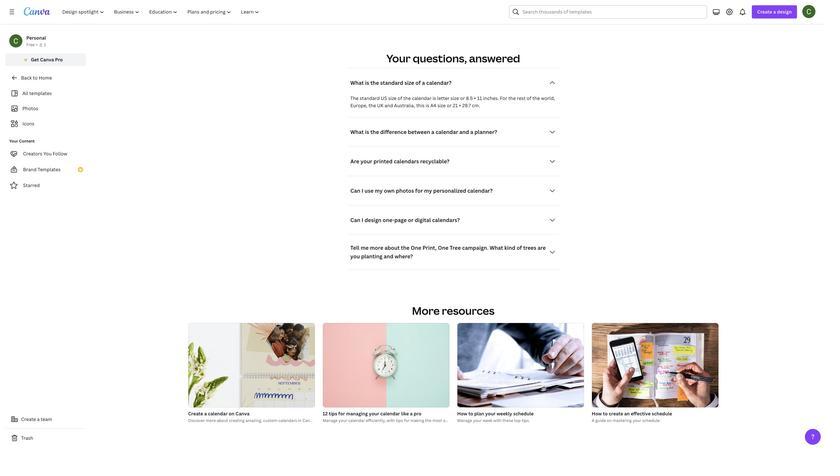 Task type: locate. For each thing, give the bounding box(es) containing it.
1 horizontal spatial to
[[469, 411, 474, 417]]

0 horizontal spatial more
[[206, 418, 216, 424]]

what down 'europe,'
[[351, 128, 364, 136]]

week
[[483, 418, 493, 424]]

calendars left in
[[279, 418, 297, 424]]

brand templates link
[[5, 163, 86, 176]]

to for plan
[[469, 411, 474, 417]]

schedule. inside the 12 tips for managing your calendar like a pro manage your calendar efficiently, with tips for making the most of your schedule.
[[458, 418, 476, 424]]

what for what is the standard size of a calendar?
[[351, 79, 364, 87]]

the up australia,
[[404, 95, 411, 101]]

the up 'where?' on the left bottom of the page
[[401, 244, 410, 252]]

for left managing
[[339, 411, 345, 417]]

design for i
[[365, 217, 382, 224]]

more right discover
[[206, 418, 216, 424]]

0 vertical spatial for
[[416, 187, 423, 195]]

2 schedule from the left
[[652, 411, 673, 417]]

create inside button
[[21, 416, 36, 422]]

1 horizontal spatial more
[[370, 244, 384, 252]]

1 vertical spatial about
[[217, 418, 228, 424]]

0 horizontal spatial or
[[408, 217, 414, 224]]

29.7
[[463, 102, 471, 109]]

calendar? inside what is the standard size of a calendar? dropdown button
[[427, 79, 452, 87]]

calendar? up letter on the top of the page
[[427, 79, 452, 87]]

with down 12 tips for managing your calendar like a pro link
[[387, 418, 395, 424]]

1 vertical spatial and
[[460, 128, 469, 136]]

1 horizontal spatial tips
[[396, 418, 403, 424]]

canva inside create a calendar on canva discover more about creating amazing, custom calendars in canva.
[[236, 411, 250, 417]]

can i use my own photos for my personalized calendar? button
[[348, 184, 559, 197]]

your for your content
[[9, 138, 18, 144]]

size right us
[[389, 95, 397, 101]]

1 vertical spatial standard
[[360, 95, 380, 101]]

to left plan at bottom
[[469, 411, 474, 417]]

tips
[[329, 411, 338, 417], [396, 418, 403, 424]]

0 horizontal spatial with
[[387, 418, 395, 424]]

all
[[22, 90, 28, 96]]

0 horizontal spatial standard
[[360, 95, 380, 101]]

calendar inside dropdown button
[[436, 128, 458, 136]]

and left planner?
[[460, 128, 469, 136]]

1 horizontal spatial my
[[424, 187, 432, 195]]

amazing,
[[246, 418, 262, 424]]

on up creating
[[229, 411, 235, 417]]

my right use
[[375, 187, 383, 195]]

schedule for how to plan your weekly schedule
[[514, 411, 534, 417]]

more up planting at the left of page
[[370, 244, 384, 252]]

in
[[298, 418, 302, 424]]

0 horizontal spatial your
[[9, 138, 18, 144]]

your inside dropdown button
[[361, 158, 373, 165]]

1 horizontal spatial your
[[387, 51, 411, 65]]

how inside how to plan your weekly schedule manage your week with these top tips.
[[458, 411, 468, 417]]

more inside tell me more about the one print, one tree campaign. what kind of trees are you planting and where?
[[370, 244, 384, 252]]

0 horizontal spatial calendars
[[279, 418, 297, 424]]

letter
[[438, 95, 450, 101]]

between
[[408, 128, 430, 136]]

what left kind
[[490, 244, 504, 252]]

how up the a
[[592, 411, 602, 417]]

0 horizontal spatial tips
[[329, 411, 338, 417]]

the
[[351, 95, 359, 101]]

1 with from the left
[[387, 418, 395, 424]]

schedule
[[514, 411, 534, 417], [652, 411, 673, 417]]

planting
[[361, 253, 383, 260]]

to up the guide
[[603, 411, 608, 417]]

the left most
[[425, 418, 432, 424]]

how inside how to create an effective schedule a guide on mastering your schedule.
[[592, 411, 602, 417]]

2 horizontal spatial to
[[603, 411, 608, 417]]

effective
[[631, 411, 651, 417]]

manage inside how to plan your weekly schedule manage your week with these top tips.
[[458, 418, 472, 424]]

calendars
[[394, 158, 419, 165], [279, 418, 297, 424]]

•
[[36, 42, 38, 48]]

your right most
[[448, 418, 457, 424]]

icons
[[22, 120, 34, 127]]

or left the '21'
[[447, 102, 452, 109]]

about
[[385, 244, 400, 252], [217, 418, 228, 424]]

1 horizontal spatial how
[[592, 411, 602, 417]]

what inside dropdown button
[[351, 128, 364, 136]]

0 vertical spatial what
[[351, 79, 364, 87]]

0 vertical spatial your
[[387, 51, 411, 65]]

× right the '21'
[[459, 102, 461, 109]]

create a design
[[758, 9, 792, 15]]

my
[[375, 187, 383, 195], [424, 187, 432, 195]]

personalized
[[434, 187, 467, 195]]

about left creating
[[217, 418, 228, 424]]

12 tips for managing your calendar like a pro image
[[323, 323, 450, 408]]

with
[[387, 418, 395, 424], [494, 418, 502, 424]]

the left the difference
[[371, 128, 379, 136]]

your questions, answered
[[387, 51, 521, 65]]

canva.
[[303, 418, 316, 424]]

2 vertical spatial or
[[408, 217, 414, 224]]

design left christina overa image
[[778, 9, 792, 15]]

2 schedule. from the left
[[643, 418, 661, 424]]

or right page
[[408, 217, 414, 224]]

to
[[33, 75, 38, 81], [469, 411, 474, 417], [603, 411, 608, 417]]

calendar?
[[427, 79, 452, 87], [468, 187, 493, 195]]

your
[[387, 51, 411, 65], [9, 138, 18, 144]]

0 horizontal spatial one
[[411, 244, 422, 252]]

schedule right the effective
[[652, 411, 673, 417]]

0 vertical spatial tips
[[329, 411, 338, 417]]

making
[[411, 418, 424, 424]]

how to plan your weekly schedule link
[[458, 410, 584, 418]]

0 horizontal spatial schedule.
[[458, 418, 476, 424]]

2 vertical spatial for
[[404, 418, 410, 424]]

how to create an effective schedule a guide on mastering your schedule.
[[592, 411, 673, 424]]

about up 'where?' on the left bottom of the page
[[385, 244, 400, 252]]

0 vertical spatial can
[[351, 187, 361, 195]]

printed
[[374, 158, 393, 165]]

0 horizontal spatial to
[[33, 75, 38, 81]]

design inside dropdown button
[[778, 9, 792, 15]]

canva up creating
[[236, 411, 250, 417]]

can inside dropdown button
[[351, 187, 361, 195]]

with down weekly on the right bottom of the page
[[494, 418, 502, 424]]

1 horizontal spatial one
[[438, 244, 449, 252]]

can left use
[[351, 187, 361, 195]]

0 horizontal spatial manage
[[323, 418, 338, 424]]

2 i from the top
[[362, 217, 364, 224]]

is up a4
[[433, 95, 436, 101]]

1 horizontal spatial design
[[778, 9, 792, 15]]

rest
[[517, 95, 526, 101]]

for down like
[[404, 418, 410, 424]]

tips.
[[522, 418, 530, 424]]

more resources
[[412, 304, 495, 318]]

my left personalized
[[424, 187, 432, 195]]

0 vertical spatial canva
[[40, 56, 54, 63]]

on right the guide
[[607, 418, 612, 424]]

how left plan at bottom
[[458, 411, 468, 417]]

1 one from the left
[[411, 244, 422, 252]]

0 vertical spatial and
[[385, 102, 393, 109]]

0 vertical spatial on
[[229, 411, 235, 417]]

is left the difference
[[365, 128, 369, 136]]

a
[[774, 9, 777, 15], [422, 79, 425, 87], [432, 128, 435, 136], [471, 128, 474, 136], [204, 411, 207, 417], [410, 411, 413, 417], [37, 416, 40, 422]]

the inside dropdown button
[[371, 128, 379, 136]]

of up this
[[416, 79, 421, 87]]

0 horizontal spatial for
[[339, 411, 345, 417]]

your right are
[[361, 158, 373, 165]]

× left 11
[[474, 95, 476, 101]]

and left 'where?' on the left bottom of the page
[[384, 253, 394, 260]]

i inside can i design one-page or digital calendars? dropdown button
[[362, 217, 364, 224]]

1 vertical spatial or
[[447, 102, 452, 109]]

1 vertical spatial your
[[9, 138, 18, 144]]

australia,
[[394, 102, 416, 109]]

0 horizontal spatial calendar?
[[427, 79, 452, 87]]

or left 8.5
[[460, 95, 465, 101]]

calendar? right personalized
[[468, 187, 493, 195]]

your
[[361, 158, 373, 165], [369, 411, 380, 417], [486, 411, 496, 417], [339, 418, 348, 424], [448, 418, 457, 424], [473, 418, 482, 424], [633, 418, 642, 424]]

schedule inside how to plan your weekly schedule manage your week with these top tips.
[[514, 411, 534, 417]]

Search search field
[[523, 6, 703, 18]]

of right kind
[[517, 244, 522, 252]]

21
[[453, 102, 458, 109]]

calendars right "printed"
[[394, 158, 419, 165]]

manage left week
[[458, 418, 472, 424]]

1 horizontal spatial on
[[607, 418, 612, 424]]

on inside create a calendar on canva discover more about creating amazing, custom calendars in canva.
[[229, 411, 235, 417]]

what is the standard size of a calendar?
[[351, 79, 452, 87]]

create inside create a calendar on canva discover more about creating amazing, custom calendars in canva.
[[188, 411, 203, 417]]

can for can i use my own photos for my personalized calendar?
[[351, 187, 361, 195]]

to inside how to create an effective schedule a guide on mastering your schedule.
[[603, 411, 608, 417]]

more
[[370, 244, 384, 252], [206, 418, 216, 424]]

1 vertical spatial ×
[[459, 102, 461, 109]]

2 horizontal spatial for
[[416, 187, 423, 195]]

1 horizontal spatial schedule
[[652, 411, 673, 417]]

schedule. down plan at bottom
[[458, 418, 476, 424]]

create a calendar on canva image
[[188, 323, 315, 408]]

1 horizontal spatial create
[[188, 411, 203, 417]]

is
[[365, 79, 369, 87], [433, 95, 436, 101], [426, 102, 430, 109], [365, 128, 369, 136]]

1 vertical spatial calendar?
[[468, 187, 493, 195]]

2 how from the left
[[592, 411, 602, 417]]

tell
[[351, 244, 360, 252]]

design
[[778, 9, 792, 15], [365, 217, 382, 224]]

0 vertical spatial calendars
[[394, 158, 419, 165]]

1 vertical spatial can
[[351, 217, 361, 224]]

get canva pro button
[[5, 53, 86, 66]]

2 vertical spatial and
[[384, 253, 394, 260]]

0 horizontal spatial create
[[21, 416, 36, 422]]

size up australia,
[[405, 79, 415, 87]]

canva
[[40, 56, 54, 63], [236, 411, 250, 417]]

1 horizontal spatial calendar?
[[468, 187, 493, 195]]

1 horizontal spatial ×
[[474, 95, 476, 101]]

1 schedule from the left
[[514, 411, 534, 417]]

standard
[[381, 79, 404, 87], [360, 95, 380, 101]]

your down managing
[[339, 418, 348, 424]]

1 horizontal spatial manage
[[458, 418, 472, 424]]

to right back at top left
[[33, 75, 38, 81]]

1 vertical spatial i
[[362, 217, 364, 224]]

can i design one-page or digital calendars? button
[[348, 214, 559, 227]]

0 horizontal spatial schedule
[[514, 411, 534, 417]]

2 horizontal spatial or
[[460, 95, 465, 101]]

i left use
[[362, 187, 364, 195]]

0 vertical spatial ×
[[474, 95, 476, 101]]

1 horizontal spatial schedule.
[[643, 418, 661, 424]]

0 horizontal spatial on
[[229, 411, 235, 417]]

your up the what is the standard size of a calendar?
[[387, 51, 411, 65]]

0 vertical spatial or
[[460, 95, 465, 101]]

0 vertical spatial design
[[778, 9, 792, 15]]

1 vertical spatial on
[[607, 418, 612, 424]]

design for a
[[778, 9, 792, 15]]

for right photos
[[416, 187, 423, 195]]

how to design and print your own calendar image
[[425, 0, 675, 9]]

design inside dropdown button
[[365, 217, 382, 224]]

standard up uk
[[360, 95, 380, 101]]

None search field
[[510, 5, 708, 18]]

schedule. inside how to create an effective schedule a guide on mastering your schedule.
[[643, 418, 661, 424]]

canva inside button
[[40, 56, 54, 63]]

calendars?
[[432, 217, 460, 224]]

1 how from the left
[[458, 411, 468, 417]]

design left the one-
[[365, 217, 382, 224]]

what up the
[[351, 79, 364, 87]]

difference
[[381, 128, 407, 136]]

back
[[21, 75, 32, 81]]

one left tree
[[438, 244, 449, 252]]

11
[[478, 95, 482, 101]]

1 horizontal spatial canva
[[236, 411, 250, 417]]

i inside can i use my own photos for my personalized calendar? dropdown button
[[362, 187, 364, 195]]

create a calendar on canva link
[[188, 410, 315, 418]]

tips right 12 on the left bottom of the page
[[329, 411, 338, 417]]

a inside button
[[37, 416, 40, 422]]

photos link
[[9, 102, 82, 115]]

of up australia,
[[398, 95, 403, 101]]

1 manage from the left
[[323, 418, 338, 424]]

i left the one-
[[362, 217, 364, 224]]

1 i from the top
[[362, 187, 364, 195]]

1 horizontal spatial with
[[494, 418, 502, 424]]

1 horizontal spatial about
[[385, 244, 400, 252]]

cm.
[[472, 102, 480, 109]]

can i use my own photos for my personalized calendar?
[[351, 187, 493, 195]]

can up tell
[[351, 217, 361, 224]]

templates
[[29, 90, 52, 96]]

about inside create a calendar on canva discover more about creating amazing, custom calendars in canva.
[[217, 418, 228, 424]]

to inside back to home link
[[33, 75, 38, 81]]

schedule.
[[458, 418, 476, 424], [643, 418, 661, 424]]

schedule. down how to create an effective schedule link
[[643, 418, 661, 424]]

can inside dropdown button
[[351, 217, 361, 224]]

what inside dropdown button
[[351, 79, 364, 87]]

create inside dropdown button
[[758, 9, 773, 15]]

1 horizontal spatial or
[[447, 102, 452, 109]]

is left a4
[[426, 102, 430, 109]]

0 horizontal spatial canva
[[40, 56, 54, 63]]

1 vertical spatial design
[[365, 217, 382, 224]]

schedule inside how to create an effective schedule a guide on mastering your schedule.
[[652, 411, 673, 417]]

canva left pro
[[40, 56, 54, 63]]

2 manage from the left
[[458, 418, 472, 424]]

0 horizontal spatial about
[[217, 418, 228, 424]]

manage down 12 on the left bottom of the page
[[323, 418, 338, 424]]

are
[[351, 158, 360, 165]]

0 horizontal spatial my
[[375, 187, 383, 195]]

1 can from the top
[[351, 187, 361, 195]]

1 schedule. from the left
[[458, 418, 476, 424]]

1 vertical spatial more
[[206, 418, 216, 424]]

schedule up tips.
[[514, 411, 534, 417]]

1 horizontal spatial standard
[[381, 79, 404, 87]]

how
[[458, 411, 468, 417], [592, 411, 602, 417]]

of right most
[[443, 418, 447, 424]]

follow
[[53, 150, 67, 157]]

what for what is the difference between a calendar and a planner?
[[351, 128, 364, 136]]

1 vertical spatial calendars
[[279, 418, 297, 424]]

of right rest
[[527, 95, 532, 101]]

i for use
[[362, 187, 364, 195]]

one left print,
[[411, 244, 422, 252]]

to inside how to plan your weekly schedule manage your week with these top tips.
[[469, 411, 474, 417]]

2 can from the top
[[351, 217, 361, 224]]

1 horizontal spatial calendars
[[394, 158, 419, 165]]

0 vertical spatial more
[[370, 244, 384, 252]]

your for your questions, answered
[[387, 51, 411, 65]]

an
[[625, 411, 630, 417]]

to for create
[[603, 411, 608, 417]]

1 vertical spatial what
[[351, 128, 364, 136]]

is up 'europe,'
[[365, 79, 369, 87]]

1 vertical spatial canva
[[236, 411, 250, 417]]

tips down like
[[396, 418, 403, 424]]

2 vertical spatial what
[[490, 244, 504, 252]]

i
[[362, 187, 364, 195], [362, 217, 364, 224]]

brand
[[23, 166, 37, 173]]

2 horizontal spatial create
[[758, 9, 773, 15]]

recyclable?
[[421, 158, 450, 165]]

you
[[351, 253, 360, 260]]

0 vertical spatial i
[[362, 187, 364, 195]]

0 vertical spatial standard
[[381, 79, 404, 87]]

your down the effective
[[633, 418, 642, 424]]

create for create a calendar on canva discover more about creating amazing, custom calendars in canva.
[[188, 411, 203, 417]]

uk
[[377, 102, 384, 109]]

×
[[474, 95, 476, 101], [459, 102, 461, 109]]

0 vertical spatial calendar?
[[427, 79, 452, 87]]

and right uk
[[385, 102, 393, 109]]

0 horizontal spatial how
[[458, 411, 468, 417]]

us
[[381, 95, 387, 101]]

the up uk
[[371, 79, 379, 87]]

calendar
[[412, 95, 432, 101], [436, 128, 458, 136], [208, 411, 228, 417], [381, 411, 400, 417], [348, 418, 365, 424]]

2 with from the left
[[494, 418, 502, 424]]

this
[[417, 102, 425, 109]]

your left content
[[9, 138, 18, 144]]

standard up us
[[381, 79, 404, 87]]

calendars inside create a calendar on canva discover more about creating amazing, custom calendars in canva.
[[279, 418, 297, 424]]

one
[[411, 244, 422, 252], [438, 244, 449, 252]]

0 horizontal spatial design
[[365, 217, 382, 224]]

0 vertical spatial about
[[385, 244, 400, 252]]



Task type: describe. For each thing, give the bounding box(es) containing it.
inches.
[[484, 95, 499, 101]]

templates
[[38, 166, 61, 173]]

create a calendar on canva discover more about creating amazing, custom calendars in canva.
[[188, 411, 316, 424]]

are
[[538, 244, 546, 252]]

get
[[31, 56, 39, 63]]

tell me more about the one print, one tree campaign. what kind of trees are you planting and where? button
[[348, 243, 559, 262]]

2 my from the left
[[424, 187, 432, 195]]

can for can i design one-page or digital calendars?
[[351, 217, 361, 224]]

kind
[[505, 244, 516, 252]]

pro
[[414, 411, 422, 417]]

a
[[592, 418, 595, 424]]

photos
[[22, 105, 38, 112]]

manage inside the 12 tips for managing your calendar like a pro manage your calendar efficiently, with tips for making the most of your schedule.
[[323, 418, 338, 424]]

content
[[19, 138, 35, 144]]

managing
[[346, 411, 368, 417]]

creating
[[229, 418, 245, 424]]

a inside dropdown button
[[774, 9, 777, 15]]

custom
[[263, 418, 278, 424]]

the right for
[[509, 95, 516, 101]]

schedule for how to create an effective schedule
[[652, 411, 673, 417]]

creators you follow link
[[5, 147, 86, 160]]

brand templates
[[23, 166, 61, 173]]

create
[[609, 411, 624, 417]]

what is the standard size of a calendar? button
[[348, 76, 559, 90]]

1 vertical spatial for
[[339, 411, 345, 417]]

resources
[[442, 304, 495, 318]]

tell me more about the one print, one tree campaign. what kind of trees are you planting and where?
[[351, 244, 546, 260]]

your inside how to create an effective schedule a guide on mastering your schedule.
[[633, 418, 642, 424]]

your up week
[[486, 411, 496, 417]]

how for how to create an effective schedule
[[592, 411, 602, 417]]

standard inside the standard us size of the calendar is letter size or 8.5 × 11 inches. for the rest of the world, europe, the uk and australia, this is a4 size or 21 × 29.7 cm.
[[360, 95, 380, 101]]

a inside create a calendar on canva discover more about creating amazing, custom calendars in canva.
[[204, 411, 207, 417]]

tree
[[450, 244, 461, 252]]

planner?
[[475, 128, 498, 136]]

the standard us size of the calendar is letter size or 8.5 × 11 inches. for the rest of the world, europe, the uk and australia, this is a4 size or 21 × 29.7 cm.
[[351, 95, 555, 109]]

and inside dropdown button
[[460, 128, 469, 136]]

mastering
[[613, 418, 632, 424]]

top
[[515, 418, 521, 424]]

is inside dropdown button
[[365, 128, 369, 136]]

and inside tell me more about the one print, one tree campaign. what kind of trees are you planting and where?
[[384, 253, 394, 260]]

i for design
[[362, 217, 364, 224]]

your down plan at bottom
[[473, 418, 482, 424]]

calendar inside create a calendar on canva discover more about creating amazing, custom calendars in canva.
[[208, 411, 228, 417]]

on inside how to create an effective schedule a guide on mastering your schedule.
[[607, 418, 612, 424]]

pro
[[55, 56, 63, 63]]

and inside the standard us size of the calendar is letter size or 8.5 × 11 inches. for the rest of the world, europe, the uk and australia, this is a4 size or 21 × 29.7 cm.
[[385, 102, 393, 109]]

a inside the 12 tips for managing your calendar like a pro manage your calendar efficiently, with tips for making the most of your schedule.
[[410, 411, 413, 417]]

the left world,
[[533, 95, 540, 101]]

size down letter on the top of the page
[[438, 102, 446, 109]]

you
[[43, 150, 52, 157]]

size inside dropdown button
[[405, 79, 415, 87]]

starred
[[23, 182, 40, 188]]

standard inside dropdown button
[[381, 79, 404, 87]]

the inside tell me more about the one print, one tree campaign. what kind of trees are you planting and where?
[[401, 244, 410, 252]]

for inside dropdown button
[[416, 187, 423, 195]]

how to plan your weekly schedule manage your week with these top tips.
[[458, 411, 534, 424]]

christina overa image
[[803, 5, 816, 18]]

of inside the 12 tips for managing your calendar like a pro manage your calendar efficiently, with tips for making the most of your schedule.
[[443, 418, 447, 424]]

all templates
[[22, 90, 52, 96]]

1 horizontal spatial for
[[404, 418, 410, 424]]

2 one from the left
[[438, 244, 449, 252]]

is inside dropdown button
[[365, 79, 369, 87]]

0 horizontal spatial ×
[[459, 102, 461, 109]]

of inside tell me more about the one print, one tree campaign. what kind of trees are you planting and where?
[[517, 244, 522, 252]]

create for create a design
[[758, 9, 773, 15]]

one-
[[383, 217, 395, 224]]

back to home
[[21, 75, 52, 81]]

the inside the 12 tips for managing your calendar like a pro manage your calendar efficiently, with tips for making the most of your schedule.
[[425, 418, 432, 424]]

free •
[[26, 42, 38, 48]]

what is the difference between a calendar and a planner? button
[[348, 126, 559, 139]]

a inside dropdown button
[[422, 79, 425, 87]]

can i design one-page or digital calendars?
[[351, 217, 460, 224]]

me
[[361, 244, 369, 252]]

like
[[401, 411, 409, 417]]

about inside tell me more about the one print, one tree campaign. what kind of trees are you planting and where?
[[385, 244, 400, 252]]

personal
[[26, 35, 46, 41]]

own
[[384, 187, 395, 195]]

what inside tell me more about the one print, one tree campaign. what kind of trees are you planting and where?
[[490, 244, 504, 252]]

back to home link
[[5, 71, 86, 84]]

how to plan your weekly schedule image
[[458, 323, 584, 408]]

calendars inside dropdown button
[[394, 158, 419, 165]]

more inside create a calendar on canva discover more about creating amazing, custom calendars in canva.
[[206, 418, 216, 424]]

photos
[[396, 187, 414, 195]]

with inside how to plan your weekly schedule manage your week with these top tips.
[[494, 418, 502, 424]]

get canva pro
[[31, 56, 63, 63]]

calendar inside the standard us size of the calendar is letter size or 8.5 × 11 inches. for the rest of the world, europe, the uk and australia, this is a4 size or 21 × 29.7 cm.
[[412, 95, 432, 101]]

with inside the 12 tips for managing your calendar like a pro manage your calendar efficiently, with tips for making the most of your schedule.
[[387, 418, 395, 424]]

calendar? inside can i use my own photos for my personalized calendar? dropdown button
[[468, 187, 493, 195]]

discover
[[188, 418, 205, 424]]

the left uk
[[369, 102, 376, 109]]

answered
[[469, 51, 521, 65]]

what is the difference between a calendar and a planner?
[[351, 128, 498, 136]]

to for home
[[33, 75, 38, 81]]

1 vertical spatial tips
[[396, 418, 403, 424]]

12 tips for managing your calendar like a pro link
[[323, 410, 450, 418]]

your content
[[9, 138, 35, 144]]

a4
[[431, 102, 437, 109]]

these
[[503, 418, 514, 424]]

guide
[[596, 418, 606, 424]]

for
[[500, 95, 508, 101]]

world,
[[541, 95, 555, 101]]

questions,
[[413, 51, 467, 65]]

create a team button
[[5, 413, 86, 426]]

8.5
[[466, 95, 473, 101]]

1 my from the left
[[375, 187, 383, 195]]

europe,
[[351, 102, 368, 109]]

are your printed calendars recyclable? button
[[348, 155, 559, 168]]

create a team
[[21, 416, 52, 422]]

top level navigation element
[[58, 5, 265, 18]]

of inside dropdown button
[[416, 79, 421, 87]]

how to create an effective schedule link
[[592, 410, 719, 418]]

create for create a team
[[21, 416, 36, 422]]

creators you follow
[[23, 150, 67, 157]]

efficiently,
[[366, 418, 386, 424]]

starred link
[[5, 179, 86, 192]]

how for how to plan your weekly schedule
[[458, 411, 468, 417]]

12
[[323, 411, 328, 417]]

digital
[[415, 217, 431, 224]]

size up the '21'
[[451, 95, 459, 101]]

how to create an effective schedule image
[[592, 323, 719, 408]]

trees
[[524, 244, 537, 252]]

campaign.
[[462, 244, 489, 252]]

your up efficiently,
[[369, 411, 380, 417]]

team
[[41, 416, 52, 422]]

the inside dropdown button
[[371, 79, 379, 87]]

page
[[395, 217, 407, 224]]

or inside dropdown button
[[408, 217, 414, 224]]



Task type: vqa. For each thing, say whether or not it's contained in the screenshot.
the topmost "Your"
yes



